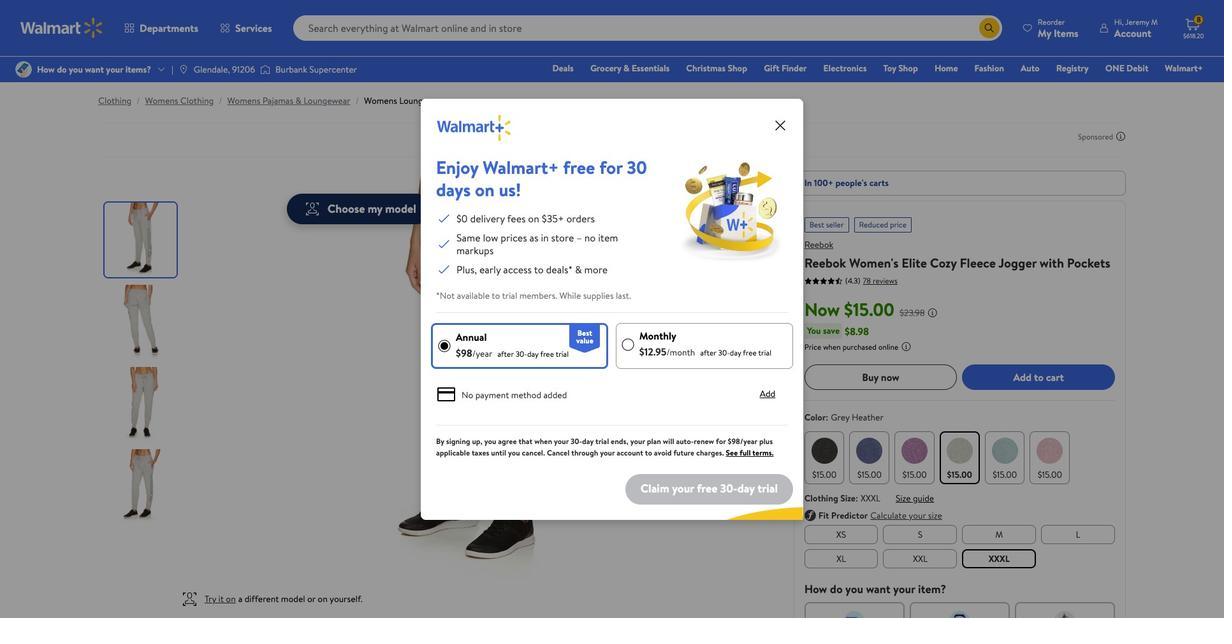 Task type: vqa. For each thing, say whether or not it's contained in the screenshot.
learn more about strikethrough prices IMAGE
yes



Task type: describe. For each thing, give the bounding box(es) containing it.
4 $15.00 button from the left
[[940, 432, 980, 485]]

/year
[[473, 347, 493, 360]]

3 womens from the left
[[364, 94, 397, 107]]

more
[[585, 263, 608, 277]]

walmart+ inside walmart+ link
[[1166, 62, 1204, 75]]

no
[[585, 231, 596, 245]]

seller
[[827, 219, 844, 230]]

how
[[805, 582, 828, 598]]

choose my model
[[328, 201, 417, 217]]

debit
[[1127, 62, 1149, 75]]

see full terms. link
[[726, 448, 774, 458]]

next media item image
[[699, 359, 714, 374]]

& inside enjoy walmart+ free for 30 days on us! dialog
[[575, 263, 582, 277]]

30- inside annual $98 /year after 30-day free trial
[[516, 349, 528, 359]]

3 $15.00 button from the left
[[895, 432, 935, 485]]

same low prices as in store – no item markups
[[457, 231, 619, 258]]

reduced price
[[860, 219, 907, 230]]

your up cancel
[[554, 436, 569, 447]]

walmart plus image
[[436, 114, 512, 141]]

ad disclaimer and feedback for skylinedisplayad image
[[1116, 131, 1127, 142]]

heather
[[852, 411, 884, 424]]

xl
[[837, 553, 847, 566]]

/month
[[667, 346, 696, 359]]

annual $98 /year after 30-day free trial
[[456, 330, 569, 360]]

your right "want"
[[894, 582, 916, 598]]

try
[[205, 593, 216, 606]]

no
[[462, 389, 474, 401]]

try it on a different model or on yourself.
[[205, 593, 363, 606]]

color : grey heather
[[805, 411, 884, 424]]

zoom image modal image
[[748, 205, 763, 221]]

intent image for shipping image
[[845, 612, 865, 619]]

$12.95
[[640, 345, 667, 359]]

xxxl inside button
[[989, 553, 1010, 566]]

none radio inside choose a plan group
[[622, 329, 635, 342]]

intent image for pickup image
[[950, 612, 971, 619]]

auto
[[1021, 62, 1040, 75]]

free inside enjoy walmart+ free for 30 days on us!
[[563, 155, 596, 180]]

registry
[[1057, 62, 1089, 75]]

1 horizontal spatial clothing
[[180, 94, 214, 107]]

xxl button
[[884, 550, 958, 569]]

day inside monthly $12.95 /month after 30-day free trial
[[730, 347, 742, 358]]

carts
[[870, 177, 889, 189]]

toy shop
[[884, 62, 919, 75]]

you save $8.98
[[807, 324, 870, 338]]

essentials
[[632, 62, 670, 75]]

fleece
[[960, 255, 997, 272]]

1 horizontal spatial you
[[508, 448, 520, 458]]

free inside annual $98 /year after 30-day free trial
[[541, 349, 554, 359]]

one
[[1106, 62, 1125, 75]]

orders
[[567, 212, 595, 226]]

30- inside claim your free 30-day trial button
[[721, 481, 738, 497]]

reduced
[[860, 219, 889, 230]]

womens clothing link
[[145, 94, 214, 107]]

5 $15.00 button from the left
[[985, 432, 1025, 485]]

for inside by signing up, you agree that when your 30-day trial ends, your plan will auto-renew for $98/year plus applicable taxes until you cancel. cancel through your account to avoid future charges.
[[716, 436, 726, 447]]

size guide
[[896, 493, 935, 505]]

item
[[599, 231, 619, 245]]

fit
[[819, 510, 830, 523]]

reebok women's elite cozy fleece jogger with pockets - image 1 of 4 image
[[105, 203, 179, 278]]

trial inside annual $98 /year after 30-day free trial
[[556, 349, 569, 359]]

last.
[[616, 289, 631, 302]]

walmart+ link
[[1160, 61, 1210, 75]]

price
[[891, 219, 907, 230]]

pajamas
[[263, 94, 294, 107]]

0 vertical spatial when
[[824, 342, 841, 353]]

to inside by signing up, you agree that when your 30-day trial ends, your plan will auto-renew for $98/year plus applicable taxes until you cancel. cancel through your account to avoid future charges.
[[645, 448, 653, 458]]

choose a plan group
[[431, 323, 794, 369]]

intent image for delivery image
[[1055, 612, 1076, 619]]

applicable
[[436, 448, 470, 458]]

free inside claim your free 30-day trial button
[[697, 481, 718, 497]]

see full terms.
[[726, 448, 774, 458]]

signing
[[446, 436, 471, 447]]

0 vertical spatial xxxl
[[861, 493, 881, 505]]

reviews
[[873, 275, 898, 286]]

Best value radio
[[438, 330, 451, 343]]

shop for christmas shop
[[728, 62, 748, 75]]

day inside button
[[738, 481, 755, 497]]

$0 delivery fees on $35+ orders
[[457, 212, 595, 226]]

1 reebok from the top
[[805, 239, 834, 251]]

add for add to cart
[[1014, 371, 1032, 385]]

gift finder
[[764, 62, 807, 75]]

pockets
[[1068, 255, 1111, 272]]

grocery
[[591, 62, 622, 75]]

1 loungewear from the left
[[304, 94, 351, 107]]

*not
[[436, 289, 455, 302]]

your inside button
[[673, 481, 695, 497]]

deals link
[[547, 61, 580, 75]]

$0
[[457, 212, 468, 226]]

grocery & essentials link
[[585, 61, 676, 75]]

early
[[480, 263, 501, 277]]

until
[[491, 448, 507, 458]]

my
[[368, 201, 383, 217]]

now
[[805, 297, 840, 322]]

$8.98
[[845, 324, 870, 338]]

see
[[726, 448, 738, 458]]

no payment method added
[[462, 389, 567, 401]]

1 size from the left
[[841, 493, 856, 505]]

your up account
[[631, 436, 645, 447]]

78
[[864, 275, 872, 286]]

gift
[[764, 62, 780, 75]]

different
[[245, 593, 279, 606]]

in 100+ people's carts
[[805, 177, 889, 189]]

christmas shop link
[[681, 61, 754, 75]]

monthly $12.95 /month after 30-day free trial
[[640, 329, 772, 359]]

on left a
[[226, 593, 236, 606]]

toy shop link
[[878, 61, 924, 75]]

$35+
[[542, 212, 564, 226]]

to inside button
[[1035, 371, 1044, 385]]

add button
[[748, 384, 789, 405]]

yourself.
[[330, 593, 363, 606]]

cancel
[[547, 448, 570, 458]]

fees
[[507, 212, 526, 226]]

reebok women's elite cozy fleece jogger with pockets - image 4 of 4 image
[[105, 450, 179, 524]]

after for annual
[[498, 349, 514, 359]]

guide
[[914, 493, 935, 505]]

Search search field
[[293, 15, 1003, 41]]

plus, early access to deals* & more
[[457, 263, 608, 277]]

item?
[[919, 582, 947, 598]]

grey
[[831, 411, 850, 424]]

m button
[[963, 525, 1037, 545]]

widget containing calculate your size
[[805, 510, 1116, 523]]

terms.
[[753, 448, 774, 458]]

deals*
[[546, 263, 573, 277]]

size
[[929, 510, 943, 522]]

price when purchased online
[[805, 342, 899, 353]]

charges.
[[697, 448, 724, 458]]

model inside button
[[385, 201, 417, 217]]

trial inside by signing up, you agree that when your 30-day trial ends, your plan will auto-renew for $98/year plus applicable taxes until you cancel. cancel through your account to avoid future charges.
[[596, 436, 609, 447]]

monthly
[[640, 329, 677, 343]]

will
[[663, 436, 675, 447]]



Task type: locate. For each thing, give the bounding box(es) containing it.
0 vertical spatial add
[[1014, 371, 1032, 385]]

1 vertical spatial for
[[716, 436, 726, 447]]

1 horizontal spatial shop
[[899, 62, 919, 75]]

shop for toy shop
[[899, 62, 919, 75]]

0 vertical spatial walmart+
[[1166, 62, 1204, 75]]

by signing up, you agree that when your 30-day trial ends, your plan will auto-renew for $98/year plus applicable taxes until you cancel. cancel through your account to avoid future charges.
[[436, 436, 773, 458]]

& left more at the left of the page
[[575, 263, 582, 277]]

Walmart Site-Wide search field
[[293, 15, 1003, 41]]

–
[[577, 231, 582, 245]]

2 horizontal spatial &
[[624, 62, 630, 75]]

1 horizontal spatial /
[[219, 94, 222, 107]]

2 shop from the left
[[899, 62, 919, 75]]

1 vertical spatial walmart+
[[483, 155, 559, 180]]

*not available to trial members. while supplies last.
[[436, 289, 631, 302]]

choose my model button
[[287, 194, 432, 225]]

reebok women's elite cozy fleece jogger with pockets - image 3 of 4 image
[[105, 367, 179, 442]]

best for best value
[[578, 328, 593, 338]]

best offer image
[[570, 325, 601, 353]]

0 horizontal spatial best
[[578, 328, 593, 338]]

1 vertical spatial xxxl
[[989, 553, 1010, 566]]

: left grey
[[826, 411, 829, 424]]

0 vertical spatial reebok
[[805, 239, 834, 251]]

when inside by signing up, you agree that when your 30-day trial ends, your plan will auto-renew for $98/year plus applicable taxes until you cancel. cancel through your account to avoid future charges.
[[535, 436, 553, 447]]

you right up,
[[485, 436, 497, 447]]

1 horizontal spatial for
[[716, 436, 726, 447]]

30- down the see
[[721, 481, 738, 497]]

add to favorites list, reebok women's elite cozy fleece jogger with pockets image
[[748, 177, 763, 193]]

after up next media item icon
[[701, 347, 717, 358]]

model inside try it on a different model or on yourself.
[[281, 593, 305, 606]]

buy now
[[863, 371, 900, 385]]

2 horizontal spatial womens
[[364, 94, 397, 107]]

renew
[[694, 436, 715, 447]]

electronics link
[[818, 61, 873, 75]]

30- right /month at the bottom
[[719, 347, 730, 358]]

1 horizontal spatial add
[[1014, 371, 1032, 385]]

clothing size list
[[802, 523, 1118, 571]]

sponsored
[[1079, 131, 1114, 142]]

claim your free 30-day trial button
[[626, 474, 794, 505]]

clothing for clothing size : xxxl
[[805, 493, 839, 505]]

30
[[627, 155, 647, 180]]

trial left ends,
[[596, 436, 609, 447]]

annual
[[456, 330, 487, 344]]

reebok reebok women's elite cozy fleece jogger with pockets
[[805, 239, 1111, 272]]

choose
[[328, 201, 365, 217]]

calculate
[[871, 510, 907, 522]]

fit predictor button
[[819, 510, 868, 523]]

add for add
[[760, 388, 776, 401]]

to down plan
[[645, 448, 653, 458]]

on left us!
[[475, 177, 495, 202]]

30- up through
[[571, 436, 582, 447]]

days
[[436, 177, 471, 202]]

walmart+ inside enjoy walmart+ free for 30 days on us!
[[483, 155, 559, 180]]

0 horizontal spatial shop
[[728, 62, 748, 75]]

on
[[475, 177, 495, 202], [528, 212, 540, 226], [226, 593, 236, 606], [318, 593, 328, 606]]

day right /month at the bottom
[[730, 347, 742, 358]]

0 horizontal spatial after
[[498, 349, 514, 359]]

members.
[[520, 289, 558, 302]]

cozy
[[931, 255, 957, 272]]

for left 30
[[600, 155, 623, 180]]

add to cart button
[[963, 365, 1116, 390]]

day inside annual $98 /year after 30-day free trial
[[528, 349, 539, 359]]

1 womens from the left
[[145, 94, 178, 107]]

full
[[740, 448, 751, 458]]

to left cart
[[1035, 371, 1044, 385]]

after right /year
[[498, 349, 514, 359]]

your down "size guide"
[[909, 510, 927, 522]]

home link
[[929, 61, 964, 75]]

/
[[137, 94, 140, 107], [219, 94, 222, 107], [356, 94, 359, 107]]

walmart+ up fees on the top
[[483, 155, 559, 180]]

3 / from the left
[[356, 94, 359, 107]]

0 horizontal spatial size
[[841, 493, 856, 505]]

$618.20
[[1184, 31, 1205, 40]]

best for best seller
[[810, 219, 825, 230]]

that
[[519, 436, 533, 447]]

when down save
[[824, 342, 841, 353]]

calculate your size
[[871, 510, 943, 522]]

2 womens from the left
[[227, 94, 261, 107]]

1 horizontal spatial model
[[385, 201, 417, 217]]

reebok
[[805, 239, 834, 251], [805, 255, 847, 272]]

0 horizontal spatial :
[[826, 411, 829, 424]]

day inside by signing up, you agree that when your 30-day trial ends, your plan will auto-renew for $98/year plus applicable taxes until you cancel. cancel through your account to avoid future charges.
[[582, 436, 594, 447]]

delivery
[[470, 212, 505, 226]]

on right fees on the top
[[528, 212, 540, 226]]

enjoy walmart+ free for 30 days on us! dialog
[[421, 99, 804, 520]]

your inside button
[[909, 510, 927, 522]]

0 horizontal spatial add
[[760, 388, 776, 401]]

1 vertical spatial :
[[856, 493, 859, 505]]

claim
[[641, 481, 670, 497]]

enjoy walmart+ free for 30 days on us!
[[436, 155, 647, 202]]

account
[[617, 448, 644, 458]]

2 $15.00 button from the left
[[850, 432, 890, 485]]

after
[[701, 347, 717, 358], [498, 349, 514, 359]]

to right "available"
[[492, 289, 500, 302]]

0 vertical spatial you
[[485, 436, 497, 447]]

ends,
[[611, 436, 629, 447]]

free up orders
[[563, 155, 596, 180]]

free left best offer icon
[[541, 349, 554, 359]]

0 horizontal spatial womens
[[145, 94, 178, 107]]

xxxl down m
[[989, 553, 1010, 566]]

same
[[457, 231, 481, 245]]

1 vertical spatial you
[[508, 448, 520, 458]]

add inside enjoy walmart+ free for 30 days on us! dialog
[[760, 388, 776, 401]]

jogger
[[999, 255, 1037, 272]]

2 loungewear from the left
[[400, 94, 446, 107]]

trial
[[502, 289, 518, 302], [759, 347, 772, 358], [556, 349, 569, 359], [596, 436, 609, 447], [758, 481, 778, 497]]

finder
[[782, 62, 807, 75]]

on inside enjoy walmart+ free for 30 days on us!
[[475, 177, 495, 202]]

2 horizontal spatial you
[[846, 582, 864, 598]]

1 horizontal spatial best
[[810, 219, 825, 230]]

model right my
[[385, 201, 417, 217]]

1 horizontal spatial after
[[701, 347, 717, 358]]

when up cancel.
[[535, 436, 553, 447]]

while
[[560, 289, 581, 302]]

1 vertical spatial add
[[760, 388, 776, 401]]

$98
[[456, 346, 473, 360]]

xs
[[837, 529, 847, 541]]

trial down terms.
[[758, 481, 778, 497]]

2 horizontal spatial clothing
[[805, 493, 839, 505]]

gift finder link
[[759, 61, 813, 75]]

0 vertical spatial for
[[600, 155, 623, 180]]

after for monthly
[[701, 347, 717, 358]]

loungewear up walmart plus image
[[400, 94, 446, 107]]

0 horizontal spatial clothing
[[98, 94, 132, 107]]

/ left womens loungewear link
[[356, 94, 359, 107]]

l button
[[1042, 525, 1116, 545]]

trial down access
[[502, 289, 518, 302]]

womens pajamas & loungewear link
[[227, 94, 351, 107]]

add up plus
[[760, 388, 776, 401]]

/ right 'clothing' link
[[137, 94, 140, 107]]

you right do
[[846, 582, 864, 598]]

:
[[826, 411, 829, 424], [856, 493, 859, 505]]

clothing size : xxxl
[[805, 493, 881, 505]]

through
[[572, 448, 599, 458]]

1 vertical spatial &
[[296, 94, 302, 107]]

100+
[[815, 177, 834, 189]]

clothing / womens clothing / womens pajamas & loungewear / womens loungewear
[[98, 94, 446, 107]]

0 horizontal spatial /
[[137, 94, 140, 107]]

for inside enjoy walmart+ free for 30 days on us!
[[600, 155, 623, 180]]

loungewear right pajamas
[[304, 94, 351, 107]]

0 vertical spatial model
[[385, 201, 417, 217]]

2 reebok from the top
[[805, 255, 847, 272]]

in
[[805, 177, 812, 189]]

0 vertical spatial &
[[624, 62, 630, 75]]

clothing
[[98, 94, 132, 107], [180, 94, 214, 107], [805, 493, 839, 505]]

free down the charges.
[[697, 481, 718, 497]]

clothing link
[[98, 94, 132, 107]]

1 vertical spatial model
[[281, 593, 305, 606]]

widget
[[805, 510, 1116, 523]]

reebok women's elite cozy fleece jogger with pockets - image 2 of 4 image
[[105, 285, 179, 360]]

day up through
[[582, 436, 594, 447]]

2 size from the left
[[896, 493, 911, 505]]

0 vertical spatial best
[[810, 219, 825, 230]]

& right pajamas
[[296, 94, 302, 107]]

size up predictor
[[841, 493, 856, 505]]

/ right womens clothing "link"
[[219, 94, 222, 107]]

enjoy
[[436, 155, 479, 180]]

to left deals*
[[534, 263, 544, 277]]

color
[[805, 411, 826, 424]]

reebok down reebok link
[[805, 255, 847, 272]]

color list
[[802, 429, 1118, 487]]

1 horizontal spatial loungewear
[[400, 94, 446, 107]]

walmart image
[[20, 18, 103, 38]]

add to cart
[[1014, 371, 1065, 385]]

model
[[385, 201, 417, 217], [281, 593, 305, 606]]

added
[[544, 389, 567, 401]]

clothing for clothing / womens clothing / womens pajamas & loungewear / womens loungewear
[[98, 94, 132, 107]]

1 horizontal spatial :
[[856, 493, 859, 505]]

(4.3) 78 reviews
[[846, 275, 898, 286]]

best value
[[577, 328, 594, 346]]

free inside monthly $12.95 /month after 30-day free trial
[[743, 347, 757, 358]]

& right the "grocery"
[[624, 62, 630, 75]]

shop right christmas
[[728, 62, 748, 75]]

0 horizontal spatial model
[[281, 593, 305, 606]]

calculate your size button
[[871, 510, 943, 523]]

fashion link
[[969, 61, 1011, 75]]

you
[[485, 436, 497, 447], [508, 448, 520, 458], [846, 582, 864, 598]]

value
[[577, 335, 594, 346]]

6 $15.00 button from the left
[[1031, 432, 1071, 485]]

0 horizontal spatial you
[[485, 436, 497, 447]]

best inside best value
[[578, 328, 593, 338]]

2 vertical spatial you
[[846, 582, 864, 598]]

1 vertical spatial when
[[535, 436, 553, 447]]

2 horizontal spatial /
[[356, 94, 359, 107]]

: up predictor
[[856, 493, 859, 505]]

deals
[[553, 62, 574, 75]]

shop right toy on the top
[[899, 62, 919, 75]]

1 $15.00 button from the left
[[805, 432, 845, 485]]

1 horizontal spatial xxxl
[[989, 553, 1010, 566]]

1 horizontal spatial &
[[575, 263, 582, 277]]

1 shop from the left
[[728, 62, 748, 75]]

30- right /year
[[516, 349, 528, 359]]

0 vertical spatial :
[[826, 411, 829, 424]]

1 / from the left
[[137, 94, 140, 107]]

& inside "link"
[[624, 62, 630, 75]]

toy
[[884, 62, 897, 75]]

s button
[[884, 525, 958, 545]]

a
[[238, 593, 243, 606]]

trial left best offer icon
[[556, 349, 569, 359]]

0 horizontal spatial for
[[600, 155, 623, 180]]

2 / from the left
[[219, 94, 222, 107]]

markups
[[457, 244, 494, 258]]

reebok link
[[805, 239, 834, 251]]

agree
[[498, 436, 517, 447]]

0 horizontal spatial xxxl
[[861, 493, 881, 505]]

on right the or
[[318, 593, 328, 606]]

0 horizontal spatial loungewear
[[304, 94, 351, 107]]

&
[[624, 62, 630, 75], [296, 94, 302, 107], [575, 263, 582, 277]]

day up method
[[528, 349, 539, 359]]

day down "full"
[[738, 481, 755, 497]]

trial inside button
[[758, 481, 778, 497]]

model left the or
[[281, 593, 305, 606]]

0 horizontal spatial walmart+
[[483, 155, 559, 180]]

for up the charges.
[[716, 436, 726, 447]]

xl button
[[805, 550, 879, 569]]

1 horizontal spatial womens
[[227, 94, 261, 107]]

size
[[841, 493, 856, 505], [896, 493, 911, 505]]

30- inside monthly $12.95 /month after 30-day free trial
[[719, 347, 730, 358]]

your down ends,
[[600, 448, 615, 458]]

after inside annual $98 /year after 30-day free trial
[[498, 349, 514, 359]]

women's
[[850, 255, 899, 272]]

30- inside by signing up, you agree that when your 30-day trial ends, your plan will auto-renew for $98/year plus applicable taxes until you cancel. cancel through your account to avoid future charges.
[[571, 436, 582, 447]]

1 vertical spatial reebok
[[805, 255, 847, 272]]

legal information image
[[902, 342, 912, 352]]

0 horizontal spatial when
[[535, 436, 553, 447]]

xxxl up the calculate
[[861, 493, 881, 505]]

free up add button
[[743, 347, 757, 358]]

supplies
[[584, 289, 614, 302]]

xs button
[[805, 525, 879, 545]]

plan
[[647, 436, 662, 447]]

after inside monthly $12.95 /month after 30-day free trial
[[701, 347, 717, 358]]

taxes
[[472, 448, 490, 458]]

your right claim
[[673, 481, 695, 497]]

0 horizontal spatial &
[[296, 94, 302, 107]]

trial inside monthly $12.95 /month after 30-day free trial
[[759, 347, 772, 358]]

size up calculate your size
[[896, 493, 911, 505]]

learn more about strikethrough prices image
[[928, 308, 938, 318]]

1 horizontal spatial size
[[896, 493, 911, 505]]

1 horizontal spatial when
[[824, 342, 841, 353]]

1 vertical spatial best
[[578, 328, 593, 338]]

2 vertical spatial &
[[575, 263, 582, 277]]

walmart+ down $618.20
[[1166, 62, 1204, 75]]

you down agree
[[508, 448, 520, 458]]

reebok down best seller
[[805, 239, 834, 251]]

None radio
[[622, 329, 635, 342]]

close dialog image
[[773, 118, 789, 133]]

add left cart
[[1014, 371, 1032, 385]]

one debit link
[[1100, 61, 1155, 75]]

trial up add button
[[759, 347, 772, 358]]

1 horizontal spatial walmart+
[[1166, 62, 1204, 75]]

8 $618.20
[[1184, 14, 1205, 40]]



